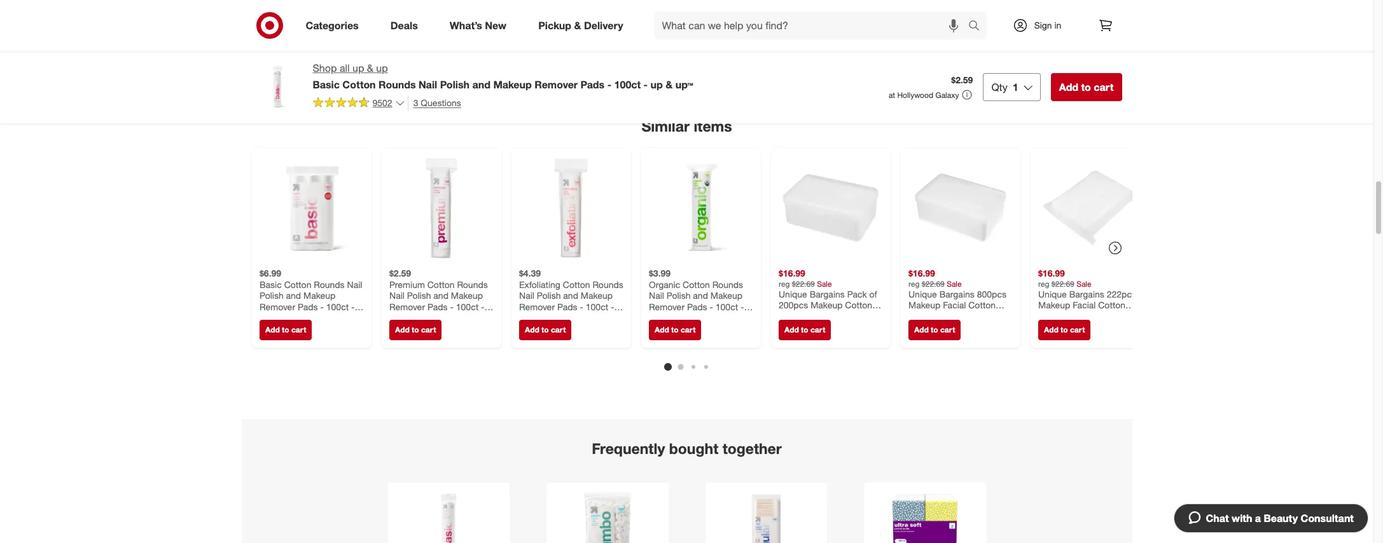 Task type: describe. For each thing, give the bounding box(es) containing it.
up™ inside $6.99 basic cotton rounds nail polish and makeup remover pads - 100ct - 300ct - up & up™
[[311, 312, 326, 323]]

qty 1
[[992, 81, 1019, 93]]

basic inside $6.99 basic cotton rounds nail polish and makeup remover pads - 100ct - 300ct - up & up™
[[259, 279, 281, 290]]

$2.59 premium cotton rounds nail polish and makeup remover pads - 100ct - up & up™
[[389, 268, 488, 323]]

what's new link
[[439, 11, 523, 39]]

questions
[[421, 97, 461, 108]]

regular cotton swabs paper sticks - 750ct - up & up™ image
[[723, 486, 810, 544]]

reg for unique bargains 800pcs makeup facial cotton pads lip eye makeup remover pads soft gentle makeup tools white image
[[909, 279, 920, 288]]

polish for $2.59 premium cotton rounds nail polish and makeup remover pads - 100ct - up & up™
[[407, 290, 431, 301]]

& inside $6.99 basic cotton rounds nail polish and makeup remover pads - 100ct - 300ct - up & up™
[[303, 312, 309, 323]]

categories link
[[295, 11, 375, 39]]

cotton for $4.39 exfoliating cotton rounds nail polish and makeup remover pads - 100ct - up & up™
[[563, 279, 590, 290]]

sign
[[1035, 20, 1052, 31]]

add for unique bargains 800pcs makeup facial cotton pads lip eye makeup remover pads soft gentle makeup tools white image
[[914, 325, 929, 335]]

add to cart for 'organic cotton rounds nail polish and makeup remover pads - 100ct - up & up™' image
[[655, 325, 696, 335]]

a
[[1256, 512, 1261, 525]]

$6.99
[[259, 268, 281, 279]]

add to cart for basic cotton rounds nail polish and makeup remover pads - 100ct - 300ct - up & up™ image
[[265, 325, 306, 335]]

cart for unique bargains 222pcs makeup facial cotton pads lip eye makeup remover pads soft gentle makeup tools white image
[[1070, 325, 1085, 335]]

frequently
[[592, 440, 665, 457]]

to for 'exfoliating cotton rounds nail polish and makeup remover pads - 100ct - up & up™' image
[[541, 325, 549, 335]]

add to cart button for unique bargains pack of 200pcs makeup cotton pads facial lip eye makeup remover pads soft gentle makeup tools white image
[[779, 320, 831, 340]]

premium
[[389, 279, 425, 290]]

to for 'organic cotton rounds nail polish and makeup remover pads - 100ct - up & up™' image
[[671, 325, 679, 335]]

reg for unique bargains pack of 200pcs makeup cotton pads facial lip eye makeup remover pads soft gentle makeup tools white image
[[779, 279, 790, 288]]

rounds for $4.39 exfoliating cotton rounds nail polish and makeup remover pads - 100ct - up & up™
[[593, 279, 623, 290]]

makeup inside shop all up & up basic cotton rounds nail polish and makeup remover pads - 100ct - up & up™
[[494, 78, 532, 91]]

search button
[[963, 11, 993, 42]]

sale for add to cart button corresponding to unique bargains 222pcs makeup facial cotton pads lip eye makeup remover pads soft gentle makeup tools white image
[[1077, 279, 1092, 288]]

unique bargains 222pcs makeup facial cotton pads lip eye makeup remover pads soft gentle makeup tools white image
[[1038, 156, 1143, 260]]

qty
[[992, 81, 1008, 93]]

new
[[485, 19, 507, 32]]

up inside $3.99 organic cotton rounds nail polish and makeup remover pads - 100ct - up & up™
[[649, 312, 659, 323]]

$16.99 for unique bargains pack of 200pcs makeup cotton pads facial lip eye makeup remover pads soft gentle makeup tools white image
[[779, 268, 805, 279]]

add for 'exfoliating cotton rounds nail polish and makeup remover pads - 100ct - up & up™' image
[[525, 325, 539, 335]]

$3.99 organic cotton rounds nail polish and makeup remover pads - 100ct - up & up™
[[649, 268, 744, 323]]

& up similar
[[666, 78, 673, 91]]

all
[[340, 62, 350, 74]]

add to cart button for unique bargains 800pcs makeup facial cotton pads lip eye makeup remover pads soft gentle makeup tools white image
[[909, 320, 961, 340]]

up™ for $4.39 exfoliating cotton rounds nail polish and makeup remover pads - 100ct - up & up™
[[540, 312, 555, 323]]

to for basic cotton rounds nail polish and makeup remover pads - 100ct - 300ct - up & up™ image
[[282, 325, 289, 335]]

consultant
[[1301, 512, 1354, 525]]

add for unique bargains 222pcs makeup facial cotton pads lip eye makeup remover pads soft gentle makeup tools white image
[[1044, 325, 1059, 335]]

and for $6.99 basic cotton rounds nail polish and makeup remover pads - 100ct - 300ct - up & up™
[[286, 290, 301, 301]]

up™ for $3.99 organic cotton rounds nail polish and makeup remover pads - 100ct - up & up™
[[670, 312, 685, 323]]

add to cart button for unique bargains 222pcs makeup facial cotton pads lip eye makeup remover pads soft gentle makeup tools white image
[[1038, 320, 1091, 340]]

chat with a beauty consultant
[[1206, 512, 1354, 525]]

exfoliating cotton rounds nail polish and makeup remover pads - 100ct - up & up™ image
[[519, 156, 623, 260]]

$16.99 reg $22.69 sale for unique bargains pack of 200pcs makeup cotton pads facial lip eye makeup remover pads soft gentle makeup tools white image
[[779, 268, 832, 288]]

pickup & delivery
[[539, 19, 623, 32]]

image of basic cotton rounds nail polish and makeup remover pads - 100ct - up & up™ image
[[252, 61, 303, 112]]

deals link
[[380, 11, 434, 39]]

cart for 'exfoliating cotton rounds nail polish and makeup remover pads - 100ct - up & up™' image
[[551, 325, 566, 335]]

up inside $6.99 basic cotton rounds nail polish and makeup remover pads - 100ct - 300ct - up & up™
[[290, 312, 300, 323]]

rounds for $2.59 premium cotton rounds nail polish and makeup remover pads - 100ct - up & up™
[[457, 279, 488, 290]]

cart for 'organic cotton rounds nail polish and makeup remover pads - 100ct - up & up™' image
[[681, 325, 696, 335]]

nail inside shop all up & up basic cotton rounds nail polish and makeup remover pads - 100ct - up & up™
[[419, 78, 437, 91]]

100ct for $3.99 organic cotton rounds nail polish and makeup remover pads - 100ct - up & up™
[[716, 301, 738, 312]]

& inside $4.39 exfoliating cotton rounds nail polish and makeup remover pads - 100ct - up & up™
[[532, 312, 537, 323]]

add for basic cotton rounds nail polish and makeup remover pads - 100ct - 300ct - up & up™ image
[[265, 325, 280, 335]]

add to cart for unique bargains pack of 200pcs makeup cotton pads facial lip eye makeup remover pads soft gentle makeup tools white image
[[784, 325, 825, 335]]

sponsored
[[1095, 94, 1133, 104]]

region containing similar items
[[242, 44, 1150, 544]]

basic cotton rounds nail polish and makeup remover pads - 100ct - up & up™ image
[[406, 486, 492, 544]]

basic cotton rounds nail polish and makeup remover pads - 100ct - 300ct - up & up™ image
[[259, 156, 364, 260]]

and for $4.39 exfoliating cotton rounds nail polish and makeup remover pads - 100ct - up & up™
[[563, 290, 578, 301]]

rounds for $6.99 basic cotton rounds nail polish and makeup remover pads - 100ct - 300ct - up & up™
[[314, 279, 344, 290]]

similar
[[642, 117, 690, 135]]

$16.99 reg $22.69 sale for unique bargains 800pcs makeup facial cotton pads lip eye makeup remover pads soft gentle makeup tools white image
[[909, 268, 962, 288]]

3 questions
[[413, 97, 461, 108]]

add to cart for unique bargains 800pcs makeup facial cotton pads lip eye makeup remover pads soft gentle makeup tools white image
[[914, 325, 955, 335]]

sign in link
[[1002, 11, 1082, 39]]

search
[[963, 20, 993, 33]]

up inside $4.39 exfoliating cotton rounds nail polish and makeup remover pads - 100ct - up & up™
[[519, 312, 529, 323]]

beauty
[[1264, 512, 1298, 525]]

cart for premium cotton rounds nail polish and makeup remover pads - 100ct - up & up™ image
[[421, 325, 436, 335]]

$6.99 basic cotton rounds nail polish and makeup remover pads - 100ct - 300ct - up & up™
[[259, 268, 362, 323]]

deals
[[391, 19, 418, 32]]

galaxy
[[936, 90, 959, 100]]

polish for $6.99 basic cotton rounds nail polish and makeup remover pads - 100ct - 300ct - up & up™
[[259, 290, 283, 301]]

remover for $4.39 exfoliating cotton rounds nail polish and makeup remover pads - 100ct - up & up™
[[519, 301, 555, 312]]

what's new
[[450, 19, 507, 32]]

up right all
[[353, 62, 364, 74]]

to for unique bargains 222pcs makeup facial cotton pads lip eye makeup remover pads soft gentle makeup tools white image
[[1061, 325, 1068, 335]]

polish for $3.99 organic cotton rounds nail polish and makeup remover pads - 100ct - up & up™
[[667, 290, 691, 301]]

to for unique bargains pack of 200pcs makeup cotton pads facial lip eye makeup remover pads soft gentle makeup tools white image
[[801, 325, 808, 335]]

makeup for $2.59 premium cotton rounds nail polish and makeup remover pads - 100ct - up & up™
[[451, 290, 483, 301]]

polish inside shop all up & up basic cotton rounds nail polish and makeup remover pads - 100ct - up & up™
[[440, 78, 470, 91]]

and inside shop all up & up basic cotton rounds nail polish and makeup remover pads - 100ct - up & up™
[[473, 78, 491, 91]]

hollywood
[[898, 90, 934, 100]]

cotton for $6.99 basic cotton rounds nail polish and makeup remover pads - 100ct - 300ct - up & up™
[[284, 279, 311, 290]]

$22.69 for unique bargains 222pcs makeup facial cotton pads lip eye makeup remover pads soft gentle makeup tools white image
[[1052, 279, 1075, 288]]

add to cart button for basic cotton rounds nail polish and makeup remover pads - 100ct - 300ct - up & up™ image
[[259, 320, 312, 340]]

remover inside shop all up & up basic cotton rounds nail polish and makeup remover pads - 100ct - up & up™
[[535, 78, 578, 91]]

$3.99
[[649, 268, 671, 279]]

add to cart for unique bargains 222pcs makeup facial cotton pads lip eye makeup remover pads soft gentle makeup tools white image
[[1044, 325, 1085, 335]]



Task type: locate. For each thing, give the bounding box(es) containing it.
together
[[723, 440, 782, 457]]

makeup inside $2.59 premium cotton rounds nail polish and makeup remover pads - 100ct - up & up™
[[451, 290, 483, 301]]

and for $2.59 premium cotton rounds nail polish and makeup remover pads - 100ct - up & up™
[[433, 290, 448, 301]]

add for unique bargains pack of 200pcs makeup cotton pads facial lip eye makeup remover pads soft gentle makeup tools white image
[[784, 325, 799, 335]]

add to cart button
[[1051, 73, 1122, 101], [259, 320, 312, 340], [389, 320, 442, 340], [519, 320, 571, 340], [649, 320, 701, 340], [779, 320, 831, 340], [909, 320, 961, 340], [1038, 320, 1091, 340]]

basic down $6.99
[[259, 279, 281, 290]]

polish for $4.39 exfoliating cotton rounds nail polish and makeup remover pads - 100ct - up & up™
[[537, 290, 561, 301]]

up™ for $2.59 premium cotton rounds nail polish and makeup remover pads - 100ct - up & up™
[[410, 312, 425, 323]]

polish down "organic" on the left of page
[[667, 290, 691, 301]]

pads inside $2.59 premium cotton rounds nail polish and makeup remover pads - 100ct - up & up™
[[427, 301, 447, 312]]

1 horizontal spatial sale
[[947, 279, 962, 288]]

pads for $4.39 exfoliating cotton rounds nail polish and makeup remover pads - 100ct - up & up™
[[557, 301, 577, 312]]

up inside $2.59 premium cotton rounds nail polish and makeup remover pads - 100ct - up & up™
[[389, 312, 399, 323]]

nail inside $4.39 exfoliating cotton rounds nail polish and makeup remover pads - 100ct - up & up™
[[519, 290, 534, 301]]

300ct
[[259, 312, 282, 323]]

$22.69 for unique bargains pack of 200pcs makeup cotton pads facial lip eye makeup remover pads soft gentle makeup tools white image
[[792, 279, 815, 288]]

and for $3.99 organic cotton rounds nail polish and makeup remover pads - 100ct - up & up™
[[693, 290, 708, 301]]

and inside $2.59 premium cotton rounds nail polish and makeup remover pads - 100ct - up & up™
[[433, 290, 448, 301]]

up
[[353, 62, 364, 74], [376, 62, 388, 74], [651, 78, 663, 91], [290, 312, 300, 323], [389, 312, 399, 323], [519, 312, 529, 323], [649, 312, 659, 323]]

nail for $3.99 organic cotton rounds nail polish and makeup remover pads - 100ct - up & up™
[[649, 290, 664, 301]]

& right all
[[367, 62, 374, 74]]

basic
[[313, 78, 340, 91], [259, 279, 281, 290]]

& down the premium
[[402, 312, 408, 323]]

up™ inside $4.39 exfoliating cotton rounds nail polish and makeup remover pads - 100ct - up & up™
[[540, 312, 555, 323]]

2 horizontal spatial reg
[[1038, 279, 1049, 288]]

1 vertical spatial $2.59
[[389, 268, 411, 279]]

items
[[694, 117, 732, 135]]

up™
[[676, 78, 694, 91], [311, 312, 326, 323], [410, 312, 425, 323], [540, 312, 555, 323], [670, 312, 685, 323]]

2 horizontal spatial sale
[[1077, 279, 1092, 288]]

cotton inside shop all up & up basic cotton rounds nail polish and makeup remover pads - 100ct - up & up™
[[343, 78, 376, 91]]

2 sale from the left
[[947, 279, 962, 288]]

cart
[[1094, 81, 1114, 93], [291, 325, 306, 335], [421, 325, 436, 335], [551, 325, 566, 335], [681, 325, 696, 335], [810, 325, 825, 335], [940, 325, 955, 335], [1070, 325, 1085, 335]]

polish down exfoliating on the left
[[537, 290, 561, 301]]

makeup for $4.39 exfoliating cotton rounds nail polish and makeup remover pads - 100ct - up & up™
[[581, 290, 613, 301]]

pickup & delivery link
[[528, 11, 639, 39]]

nail for $4.39 exfoliating cotton rounds nail polish and makeup remover pads - 100ct - up & up™
[[519, 290, 534, 301]]

& down exfoliating on the left
[[532, 312, 537, 323]]

up™ inside shop all up & up basic cotton rounds nail polish and makeup remover pads - 100ct - up & up™
[[676, 78, 694, 91]]

remover up 300ct on the bottom left of the page
[[259, 301, 295, 312]]

in
[[1055, 20, 1062, 31]]

delivery
[[584, 19, 623, 32]]

0 horizontal spatial basic
[[259, 279, 281, 290]]

add to cart
[[1059, 81, 1114, 93], [265, 325, 306, 335], [395, 325, 436, 335], [525, 325, 566, 335], [655, 325, 696, 335], [784, 325, 825, 335], [914, 325, 955, 335], [1044, 325, 1085, 335]]

jumbo cotton balls - 200ct - up & up™ image
[[564, 486, 651, 544]]

cotton for $2.59 premium cotton rounds nail polish and makeup remover pads - 100ct - up & up™
[[427, 279, 454, 290]]

3 $16.99 from the left
[[1038, 268, 1065, 279]]

up down the premium
[[389, 312, 399, 323]]

add to cart for premium cotton rounds nail polish and makeup remover pads - 100ct - up & up™ image
[[395, 325, 436, 335]]

$16.99
[[779, 268, 805, 279], [909, 268, 935, 279], [1038, 268, 1065, 279]]

remover down exfoliating on the left
[[519, 301, 555, 312]]

shop all up & up basic cotton rounds nail polish and makeup remover pads - 100ct - up & up™
[[313, 62, 694, 91]]

0 horizontal spatial $16.99 reg $22.69 sale
[[779, 268, 832, 288]]

1
[[1013, 81, 1019, 93]]

add to cart button for premium cotton rounds nail polish and makeup remover pads - 100ct - up & up™ image
[[389, 320, 442, 340]]

nail down the premium
[[389, 290, 404, 301]]

1 horizontal spatial $16.99
[[909, 268, 935, 279]]

makeup for $3.99 organic cotton rounds nail polish and makeup remover pads - 100ct - up & up™
[[710, 290, 742, 301]]

to for unique bargains 800pcs makeup facial cotton pads lip eye makeup remover pads soft gentle makeup tools white image
[[931, 325, 938, 335]]

3 sale from the left
[[1077, 279, 1092, 288]]

organic
[[649, 279, 680, 290]]

remover
[[535, 78, 578, 91], [259, 301, 295, 312], [389, 301, 425, 312], [519, 301, 555, 312], [649, 301, 685, 312]]

& right "pickup"
[[574, 19, 581, 32]]

$2.59 up the premium
[[389, 268, 411, 279]]

similar items
[[642, 117, 732, 135]]

reg
[[779, 279, 790, 288], [909, 279, 920, 288], [1038, 279, 1049, 288]]

2 $16.99 from the left
[[909, 268, 935, 279]]

nail up '3 questions' link
[[419, 78, 437, 91]]

and inside $6.99 basic cotton rounds nail polish and makeup remover pads - 100ct - 300ct - up & up™
[[286, 290, 301, 301]]

add to cart button for 'exfoliating cotton rounds nail polish and makeup remover pads - 100ct - up & up™' image
[[519, 320, 571, 340]]

exfoliating
[[519, 279, 560, 290]]

3 $16.99 reg $22.69 sale from the left
[[1038, 268, 1092, 288]]

$2.59 inside $2.59 premium cotton rounds nail polish and makeup remover pads - 100ct - up & up™
[[389, 268, 411, 279]]

100ct inside $3.99 organic cotton rounds nail polish and makeup remover pads - 100ct - up & up™
[[716, 301, 738, 312]]

remover inside $6.99 basic cotton rounds nail polish and makeup remover pads - 100ct - 300ct - up & up™
[[259, 301, 295, 312]]

and inside $3.99 organic cotton rounds nail polish and makeup remover pads - 100ct - up & up™
[[693, 290, 708, 301]]

polish inside $4.39 exfoliating cotton rounds nail polish and makeup remover pads - 100ct - up & up™
[[537, 290, 561, 301]]

pads inside $6.99 basic cotton rounds nail polish and makeup remover pads - 100ct - 300ct - up & up™
[[298, 301, 318, 312]]

1 horizontal spatial $22.69
[[922, 279, 945, 288]]

2 horizontal spatial $16.99 reg $22.69 sale
[[1038, 268, 1092, 288]]

pickup
[[539, 19, 572, 32]]

nail for $6.99 basic cotton rounds nail polish and makeup remover pads - 100ct - 300ct - up & up™
[[347, 279, 362, 290]]

1 horizontal spatial $16.99 reg $22.69 sale
[[909, 268, 962, 288]]

up™ inside $2.59 premium cotton rounds nail polish and makeup remover pads - 100ct - up & up™
[[410, 312, 425, 323]]

add for 'organic cotton rounds nail polish and makeup remover pads - 100ct - up & up™' image
[[655, 325, 669, 335]]

up™ down exfoliating on the left
[[540, 312, 555, 323]]

2 reg from the left
[[909, 279, 920, 288]]

remover for $6.99 basic cotton rounds nail polish and makeup remover pads - 100ct - 300ct - up & up™
[[259, 301, 295, 312]]

sale for add to cart button related to unique bargains pack of 200pcs makeup cotton pads facial lip eye makeup remover pads soft gentle makeup tools white image
[[817, 279, 832, 288]]

100ct inside shop all up & up basic cotton rounds nail polish and makeup remover pads - 100ct - up & up™
[[615, 78, 641, 91]]

$22.69 for unique bargains 800pcs makeup facial cotton pads lip eye makeup remover pads soft gentle makeup tools white image
[[922, 279, 945, 288]]

1 $16.99 from the left
[[779, 268, 805, 279]]

&
[[574, 19, 581, 32], [367, 62, 374, 74], [666, 78, 673, 91], [303, 312, 309, 323], [402, 312, 408, 323], [532, 312, 537, 323], [662, 312, 667, 323]]

3 $22.69 from the left
[[1052, 279, 1075, 288]]

& right 300ct on the bottom left of the page
[[303, 312, 309, 323]]

sale for unique bargains 800pcs makeup facial cotton pads lip eye makeup remover pads soft gentle makeup tools white image's add to cart button
[[947, 279, 962, 288]]

pads inside $4.39 exfoliating cotton rounds nail polish and makeup remover pads - 100ct - up & up™
[[557, 301, 577, 312]]

0 vertical spatial basic
[[313, 78, 340, 91]]

$2.59 up galaxy
[[952, 74, 973, 85]]

$4.39
[[519, 268, 541, 279]]

$2.59 for $2.59 premium cotton rounds nail polish and makeup remover pads - 100ct - up & up™
[[389, 268, 411, 279]]

and inside $4.39 exfoliating cotton rounds nail polish and makeup remover pads - 100ct - up & up™
[[563, 290, 578, 301]]

cart for basic cotton rounds nail polish and makeup remover pads - 100ct - 300ct - up & up™ image
[[291, 325, 306, 335]]

nail inside $6.99 basic cotton rounds nail polish and makeup remover pads - 100ct - 300ct - up & up™
[[347, 279, 362, 290]]

makeup for $6.99 basic cotton rounds nail polish and makeup remover pads - 100ct - 300ct - up & up™
[[303, 290, 335, 301]]

nail inside $2.59 premium cotton rounds nail polish and makeup remover pads - 100ct - up & up™
[[389, 290, 404, 301]]

3
[[413, 97, 418, 108]]

reg for unique bargains 222pcs makeup facial cotton pads lip eye makeup remover pads soft gentle makeup tools white image
[[1038, 279, 1049, 288]]

cotton inside $6.99 basic cotton rounds nail polish and makeup remover pads - 100ct - 300ct - up & up™
[[284, 279, 311, 290]]

polish inside $6.99 basic cotton rounds nail polish and makeup remover pads - 100ct - 300ct - up & up™
[[259, 290, 283, 301]]

1 $22.69 from the left
[[792, 279, 815, 288]]

unique bargains pack of 200pcs makeup cotton pads facial lip eye makeup remover pads soft gentle makeup tools white image
[[779, 156, 883, 260]]

nail
[[419, 78, 437, 91], [347, 279, 362, 290], [389, 290, 404, 301], [519, 290, 534, 301], [649, 290, 664, 301]]

pads for $2.59 premium cotton rounds nail polish and makeup remover pads - 100ct - up & up™
[[427, 301, 447, 312]]

up up the "9502"
[[376, 62, 388, 74]]

& inside $3.99 organic cotton rounds nail polish and makeup remover pads - 100ct - up & up™
[[662, 312, 667, 323]]

cart for unique bargains pack of 200pcs makeup cotton pads facial lip eye makeup remover pads soft gentle makeup tools white image
[[810, 325, 825, 335]]

0 horizontal spatial $22.69
[[792, 279, 815, 288]]

remover for $2.59 premium cotton rounds nail polish and makeup remover pads - 100ct - up & up™
[[389, 301, 425, 312]]

$2.59 for $2.59
[[952, 74, 973, 85]]

100ct for $2.59 premium cotton rounds nail polish and makeup remover pads - 100ct - up & up™
[[456, 301, 478, 312]]

up™ down the premium
[[410, 312, 425, 323]]

premium cotton rounds nail polish and makeup remover pads - 100ct - up & up™ image
[[389, 156, 494, 260]]

0 horizontal spatial $16.99
[[779, 268, 805, 279]]

2 $16.99 reg $22.69 sale from the left
[[909, 268, 962, 288]]

remover down "pickup"
[[535, 78, 578, 91]]

rounds inside $6.99 basic cotton rounds nail polish and makeup remover pads - 100ct - 300ct - up & up™
[[314, 279, 344, 290]]

9502 link
[[313, 96, 405, 112]]

rounds inside $2.59 premium cotton rounds nail polish and makeup remover pads - 100ct - up & up™
[[457, 279, 488, 290]]

$16.99 for unique bargains 222pcs makeup facial cotton pads lip eye makeup remover pads soft gentle makeup tools white image
[[1038, 268, 1065, 279]]

1 reg from the left
[[779, 279, 790, 288]]

rounds inside shop all up & up basic cotton rounds nail polish and makeup remover pads - 100ct - up & up™
[[379, 78, 416, 91]]

facial tissue pocket packs - 8pk/10ct - up & up™ image
[[882, 486, 968, 544]]

100ct for $6.99 basic cotton rounds nail polish and makeup remover pads - 100ct - 300ct - up & up™
[[326, 301, 349, 312]]

add to cart for 'exfoliating cotton rounds nail polish and makeup remover pads - 100ct - up & up™' image
[[525, 325, 566, 335]]

remover inside $3.99 organic cotton rounds nail polish and makeup remover pads - 100ct - up & up™
[[649, 301, 685, 312]]

2 horizontal spatial $16.99
[[1038, 268, 1065, 279]]

cotton inside $3.99 organic cotton rounds nail polish and makeup remover pads - 100ct - up & up™
[[683, 279, 710, 290]]

100ct inside $6.99 basic cotton rounds nail polish and makeup remover pads - 100ct - 300ct - up & up™
[[326, 301, 349, 312]]

rounds inside $3.99 organic cotton rounds nail polish and makeup remover pads - 100ct - up & up™
[[712, 279, 743, 290]]

cotton inside $4.39 exfoliating cotton rounds nail polish and makeup remover pads - 100ct - up & up™
[[563, 279, 590, 290]]

polish inside $2.59 premium cotton rounds nail polish and makeup remover pads - 100ct - up & up™
[[407, 290, 431, 301]]

with
[[1232, 512, 1253, 525]]

frequently bought together
[[592, 440, 782, 457]]

1 horizontal spatial basic
[[313, 78, 340, 91]]

up down "organic" on the left of page
[[649, 312, 659, 323]]

shop
[[313, 62, 337, 74]]

sign in
[[1035, 20, 1062, 31]]

3 reg from the left
[[1038, 279, 1049, 288]]

100ct
[[615, 78, 641, 91], [326, 301, 349, 312], [456, 301, 478, 312], [586, 301, 608, 312], [716, 301, 738, 312]]

rounds for $3.99 organic cotton rounds nail polish and makeup remover pads - 100ct - up & up™
[[712, 279, 743, 290]]

makeup inside $3.99 organic cotton rounds nail polish and makeup remover pads - 100ct - up & up™
[[710, 290, 742, 301]]

0 horizontal spatial $2.59
[[389, 268, 411, 279]]

100ct inside $2.59 premium cotton rounds nail polish and makeup remover pads - 100ct - up & up™
[[456, 301, 478, 312]]

nail down "organic" on the left of page
[[649, 290, 664, 301]]

basic inside shop all up & up basic cotton rounds nail polish and makeup remover pads - 100ct - up & up™
[[313, 78, 340, 91]]

pads for $3.99 organic cotton rounds nail polish and makeup remover pads - 100ct - up & up™
[[687, 301, 707, 312]]

polish up 300ct on the bottom left of the page
[[259, 290, 283, 301]]

$16.99 reg $22.69 sale for unique bargains 222pcs makeup facial cotton pads lip eye makeup remover pads soft gentle makeup tools white image
[[1038, 268, 1092, 288]]

chat with a beauty consultant button
[[1174, 504, 1369, 533]]

up™ right 300ct on the bottom left of the page
[[311, 312, 326, 323]]

0 horizontal spatial reg
[[779, 279, 790, 288]]

remover inside $4.39 exfoliating cotton rounds nail polish and makeup remover pads - 100ct - up & up™
[[519, 301, 555, 312]]

$16.99 for unique bargains 800pcs makeup facial cotton pads lip eye makeup remover pads soft gentle makeup tools white image
[[909, 268, 935, 279]]

region
[[242, 44, 1150, 544]]

makeup inside $6.99 basic cotton rounds nail polish and makeup remover pads - 100ct - 300ct - up & up™
[[303, 290, 335, 301]]

1 sale from the left
[[817, 279, 832, 288]]

polish inside $3.99 organic cotton rounds nail polish and makeup remover pads - 100ct - up & up™
[[667, 290, 691, 301]]

& inside $2.59 premium cotton rounds nail polish and makeup remover pads - 100ct - up & up™
[[402, 312, 408, 323]]

polish down the premium
[[407, 290, 431, 301]]

nail for $2.59 premium cotton rounds nail polish and makeup remover pads - 100ct - up & up™
[[389, 290, 404, 301]]

nail inside $3.99 organic cotton rounds nail polish and makeup remover pads - 100ct - up & up™
[[649, 290, 664, 301]]

bought
[[669, 440, 719, 457]]

cart for unique bargains 800pcs makeup facial cotton pads lip eye makeup remover pads soft gentle makeup tools white image
[[940, 325, 955, 335]]

add
[[1059, 81, 1079, 93], [265, 325, 280, 335], [395, 325, 409, 335], [525, 325, 539, 335], [655, 325, 669, 335], [784, 325, 799, 335], [914, 325, 929, 335], [1044, 325, 1059, 335]]

0 vertical spatial $2.59
[[952, 74, 973, 85]]

remover down the premium
[[389, 301, 425, 312]]

cotton inside $2.59 premium cotton rounds nail polish and makeup remover pads - 100ct - up & up™
[[427, 279, 454, 290]]

up up similar
[[651, 78, 663, 91]]

pads inside shop all up & up basic cotton rounds nail polish and makeup remover pads - 100ct - up & up™
[[581, 78, 605, 91]]

pads
[[581, 78, 605, 91], [298, 301, 318, 312], [427, 301, 447, 312], [557, 301, 577, 312], [687, 301, 707, 312]]

polish
[[440, 78, 470, 91], [259, 290, 283, 301], [407, 290, 431, 301], [537, 290, 561, 301], [667, 290, 691, 301]]

what's
[[450, 19, 482, 32]]

100ct for $4.39 exfoliating cotton rounds nail polish and makeup remover pads - 100ct - up & up™
[[586, 301, 608, 312]]

up™ up similar items
[[676, 78, 694, 91]]

nail left the premium
[[347, 279, 362, 290]]

0 horizontal spatial sale
[[817, 279, 832, 288]]

2 $22.69 from the left
[[922, 279, 945, 288]]

-
[[608, 78, 612, 91], [644, 78, 648, 91], [320, 301, 324, 312], [351, 301, 354, 312], [450, 301, 453, 312], [481, 301, 484, 312], [580, 301, 583, 312], [611, 301, 614, 312], [710, 301, 713, 312], [740, 301, 744, 312], [284, 312, 288, 323]]

pads inside $3.99 organic cotton rounds nail polish and makeup remover pads - 100ct - up & up™
[[687, 301, 707, 312]]

rounds inside $4.39 exfoliating cotton rounds nail polish and makeup remover pads - 100ct - up & up™
[[593, 279, 623, 290]]

remover inside $2.59 premium cotton rounds nail polish and makeup remover pads - 100ct - up & up™
[[389, 301, 425, 312]]

and
[[473, 78, 491, 91], [286, 290, 301, 301], [433, 290, 448, 301], [563, 290, 578, 301], [693, 290, 708, 301]]

100ct inside $4.39 exfoliating cotton rounds nail polish and makeup remover pads - 100ct - up & up™
[[586, 301, 608, 312]]

up™ inside $3.99 organic cotton rounds nail polish and makeup remover pads - 100ct - up & up™
[[670, 312, 685, 323]]

& down "organic" on the left of page
[[662, 312, 667, 323]]

What can we help you find? suggestions appear below search field
[[655, 11, 972, 39]]

polish up 'questions'
[[440, 78, 470, 91]]

up™ down "organic" on the left of page
[[670, 312, 685, 323]]

add to cart button for 'organic cotton rounds nail polish and makeup remover pads - 100ct - up & up™' image
[[649, 320, 701, 340]]

makeup inside $4.39 exfoliating cotton rounds nail polish and makeup remover pads - 100ct - up & up™
[[581, 290, 613, 301]]

$4.39 exfoliating cotton rounds nail polish and makeup remover pads - 100ct - up & up™
[[519, 268, 623, 323]]

remover for $3.99 organic cotton rounds nail polish and makeup remover pads - 100ct - up & up™
[[649, 301, 685, 312]]

at
[[889, 90, 896, 100]]

1 vertical spatial basic
[[259, 279, 281, 290]]

chat
[[1206, 512, 1229, 525]]

$22.69
[[792, 279, 815, 288], [922, 279, 945, 288], [1052, 279, 1075, 288]]

remover down "organic" on the left of page
[[649, 301, 685, 312]]

cotton
[[343, 78, 376, 91], [284, 279, 311, 290], [427, 279, 454, 290], [563, 279, 590, 290], [683, 279, 710, 290]]

$16.99 reg $22.69 sale
[[779, 268, 832, 288], [909, 268, 962, 288], [1038, 268, 1092, 288]]

pads for $6.99 basic cotton rounds nail polish and makeup remover pads - 100ct - 300ct - up & up™
[[298, 301, 318, 312]]

at hollywood galaxy
[[889, 90, 959, 100]]

sale
[[817, 279, 832, 288], [947, 279, 962, 288], [1077, 279, 1092, 288]]

up down exfoliating on the left
[[519, 312, 529, 323]]

2 horizontal spatial $22.69
[[1052, 279, 1075, 288]]

cotton for $3.99 organic cotton rounds nail polish and makeup remover pads - 100ct - up & up™
[[683, 279, 710, 290]]

9502
[[373, 98, 392, 108]]

to for premium cotton rounds nail polish and makeup remover pads - 100ct - up & up™ image
[[412, 325, 419, 335]]

rounds
[[379, 78, 416, 91], [314, 279, 344, 290], [457, 279, 488, 290], [593, 279, 623, 290], [712, 279, 743, 290]]

nail down exfoliating on the left
[[519, 290, 534, 301]]

to
[[1082, 81, 1091, 93], [282, 325, 289, 335], [412, 325, 419, 335], [541, 325, 549, 335], [671, 325, 679, 335], [801, 325, 808, 335], [931, 325, 938, 335], [1061, 325, 1068, 335]]

up right 300ct on the bottom left of the page
[[290, 312, 300, 323]]

1 horizontal spatial $2.59
[[952, 74, 973, 85]]

categories
[[306, 19, 359, 32]]

$2.59
[[952, 74, 973, 85], [389, 268, 411, 279]]

unique bargains 800pcs makeup facial cotton pads lip eye makeup remover pads soft gentle makeup tools white image
[[909, 156, 1013, 260]]

organic cotton rounds nail polish and makeup remover pads - 100ct - up & up™ image
[[649, 156, 753, 260]]

makeup
[[494, 78, 532, 91], [303, 290, 335, 301], [451, 290, 483, 301], [581, 290, 613, 301], [710, 290, 742, 301]]

add for premium cotton rounds nail polish and makeup remover pads - 100ct - up & up™ image
[[395, 325, 409, 335]]

1 $16.99 reg $22.69 sale from the left
[[779, 268, 832, 288]]

3 questions link
[[408, 96, 461, 111]]

1 horizontal spatial reg
[[909, 279, 920, 288]]

basic down shop at the left of page
[[313, 78, 340, 91]]



Task type: vqa. For each thing, say whether or not it's contained in the screenshot.
Add
yes



